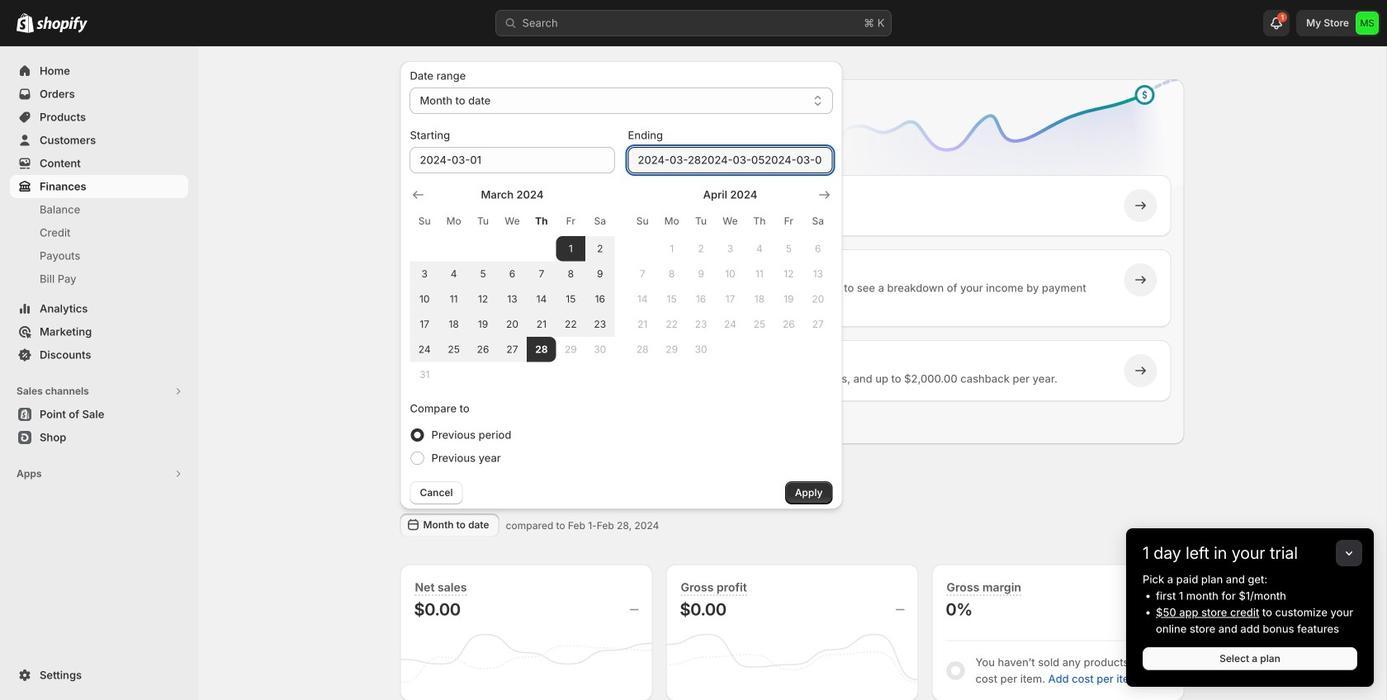 Task type: describe. For each thing, give the bounding box(es) containing it.
monday element for the wednesday element associated with first thursday "element" the sunday element
[[439, 207, 469, 236]]

monday element for the sunday element related to the wednesday element related to 2nd thursday "element"
[[657, 207, 687, 236]]

friday element for 2nd thursday "element"
[[775, 207, 804, 236]]

my store image
[[1356, 12, 1379, 35]]

tuesday element for monday element related to the wednesday element associated with first thursday "element" the sunday element
[[469, 207, 498, 236]]

1 thursday element from the left
[[527, 207, 556, 236]]

wednesday element for 2nd thursday "element"
[[716, 207, 745, 236]]

saturday element for friday element corresponding to first thursday "element"
[[586, 207, 615, 236]]

friday element for first thursday "element"
[[556, 207, 586, 236]]

1 grid from the left
[[410, 187, 615, 387]]

set up shopify payments image
[[436, 272, 452, 288]]

wednesday element for first thursday "element"
[[498, 207, 527, 236]]



Task type: vqa. For each thing, say whether or not it's contained in the screenshot.
first 'friday' element from the right
yes



Task type: locate. For each thing, give the bounding box(es) containing it.
line chart image
[[810, 76, 1188, 211]]

1 friday element from the left
[[556, 207, 586, 236]]

1 horizontal spatial monday element
[[657, 207, 687, 236]]

0 horizontal spatial monday element
[[439, 207, 469, 236]]

saturday element
[[586, 207, 615, 236], [804, 207, 833, 236]]

sunday element for the wednesday element associated with first thursday "element"
[[410, 207, 439, 236]]

saturday element for friday element associated with 2nd thursday "element"
[[804, 207, 833, 236]]

friday element
[[556, 207, 586, 236], [775, 207, 804, 236]]

1 horizontal spatial grid
[[628, 187, 833, 362]]

0 horizontal spatial thursday element
[[527, 207, 556, 236]]

None text field
[[628, 147, 833, 173]]

grid
[[410, 187, 615, 387], [628, 187, 833, 362]]

None text field
[[410, 147, 615, 173]]

2 tuesday element from the left
[[687, 207, 716, 236]]

1 horizontal spatial tuesday element
[[687, 207, 716, 236]]

1 wednesday element from the left
[[498, 207, 527, 236]]

0 horizontal spatial grid
[[410, 187, 615, 387]]

1 monday element from the left
[[439, 207, 469, 236]]

tuesday element for the sunday element related to the wednesday element related to 2nd thursday "element" monday element
[[687, 207, 716, 236]]

1 horizontal spatial saturday element
[[804, 207, 833, 236]]

select a plan image
[[436, 197, 452, 214]]

0 horizontal spatial tuesday element
[[469, 207, 498, 236]]

1 horizontal spatial thursday element
[[745, 207, 775, 236]]

sunday element for the wednesday element related to 2nd thursday "element"
[[628, 207, 657, 236]]

2 saturday element from the left
[[804, 207, 833, 236]]

thursday element
[[527, 207, 556, 236], [745, 207, 775, 236]]

2 grid from the left
[[628, 187, 833, 362]]

0 horizontal spatial wednesday element
[[498, 207, 527, 236]]

shopify image
[[17, 13, 34, 33]]

1 horizontal spatial wednesday element
[[716, 207, 745, 236]]

wednesday element
[[498, 207, 527, 236], [716, 207, 745, 236]]

2 friday element from the left
[[775, 207, 804, 236]]

1 horizontal spatial sunday element
[[628, 207, 657, 236]]

2 wednesday element from the left
[[716, 207, 745, 236]]

0 horizontal spatial saturday element
[[586, 207, 615, 236]]

2 sunday element from the left
[[628, 207, 657, 236]]

shopify image
[[36, 16, 88, 33]]

sunday element
[[410, 207, 439, 236], [628, 207, 657, 236]]

monday element
[[439, 207, 469, 236], [657, 207, 687, 236]]

1 horizontal spatial friday element
[[775, 207, 804, 236]]

1 saturday element from the left
[[586, 207, 615, 236]]

0 horizontal spatial sunday element
[[410, 207, 439, 236]]

1 tuesday element from the left
[[469, 207, 498, 236]]

2 thursday element from the left
[[745, 207, 775, 236]]

2 monday element from the left
[[657, 207, 687, 236]]

1 sunday element from the left
[[410, 207, 439, 236]]

0 horizontal spatial friday element
[[556, 207, 586, 236]]

tuesday element
[[469, 207, 498, 236], [687, 207, 716, 236]]



